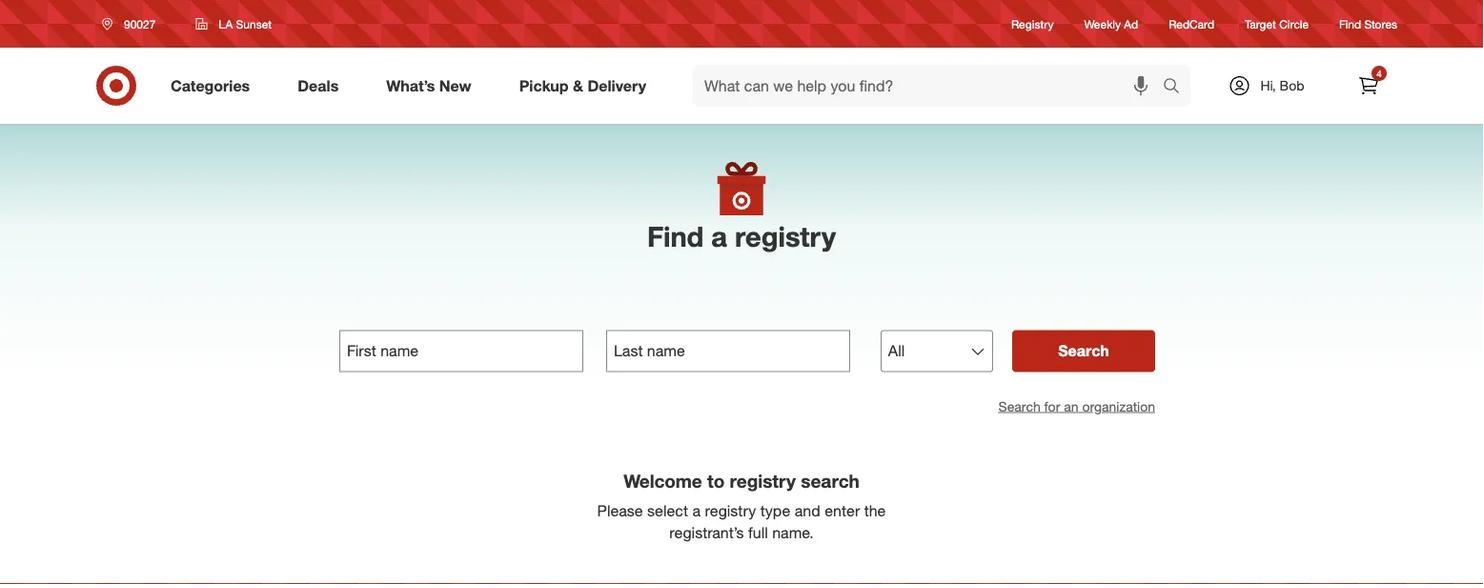 Task type: vqa. For each thing, say whether or not it's contained in the screenshot.
later to the bottom
no



Task type: locate. For each thing, give the bounding box(es) containing it.
0 horizontal spatial search
[[999, 398, 1041, 415]]

search inside button
[[1059, 342, 1110, 360]]

find stores link
[[1340, 16, 1398, 32]]

What can we help you find? suggestions appear below search field
[[693, 65, 1168, 107]]

deals
[[298, 76, 339, 95]]

search for an organization link
[[999, 398, 1156, 415]]

registry inside please select a registry type and enter the registrant's full name.
[[705, 502, 756, 520]]

target circle
[[1245, 17, 1309, 31]]

0 vertical spatial registry
[[735, 219, 836, 253]]

0 horizontal spatial a
[[693, 502, 701, 520]]

None text field
[[606, 330, 850, 372]]

search
[[1155, 78, 1201, 97], [801, 470, 860, 492]]

name.
[[772, 524, 814, 542]]

sunset
[[236, 17, 272, 31]]

0 horizontal spatial find
[[647, 219, 704, 253]]

0 horizontal spatial search
[[801, 470, 860, 492]]

search for search
[[1059, 342, 1110, 360]]

bob
[[1280, 77, 1305, 94]]

what's
[[386, 76, 435, 95]]

search left for
[[999, 398, 1041, 415]]

stores
[[1365, 17, 1398, 31]]

1 vertical spatial search
[[801, 470, 860, 492]]

2 vertical spatial registry
[[705, 502, 756, 520]]

organization
[[1083, 398, 1156, 415]]

weekly ad
[[1085, 17, 1139, 31]]

0 vertical spatial search
[[1155, 78, 1201, 97]]

find a registry
[[647, 219, 836, 253]]

pickup
[[519, 76, 569, 95]]

1 vertical spatial find
[[647, 219, 704, 253]]

hi, bob
[[1261, 77, 1305, 94]]

select
[[648, 502, 688, 520]]

ad
[[1124, 17, 1139, 31]]

search for search for an organization
[[999, 398, 1041, 415]]

the
[[865, 502, 886, 520]]

la
[[219, 17, 233, 31]]

a
[[712, 219, 728, 253], [693, 502, 701, 520]]

what's new link
[[370, 65, 495, 107]]

search button
[[1155, 65, 1201, 111]]

la sunset
[[219, 17, 272, 31]]

target circle link
[[1245, 16, 1309, 32]]

&
[[573, 76, 583, 95]]

4 link
[[1348, 65, 1390, 107]]

registry
[[735, 219, 836, 253], [730, 470, 796, 492], [705, 502, 756, 520]]

None text field
[[339, 330, 583, 372]]

search up enter
[[801, 470, 860, 492]]

1 vertical spatial a
[[693, 502, 701, 520]]

0 vertical spatial search
[[1059, 342, 1110, 360]]

registry link
[[1012, 16, 1054, 32]]

1 vertical spatial search
[[999, 398, 1041, 415]]

1 vertical spatial registry
[[730, 470, 796, 492]]

find for find stores
[[1340, 17, 1362, 31]]

0 vertical spatial find
[[1340, 17, 1362, 31]]

search
[[1059, 342, 1110, 360], [999, 398, 1041, 415]]

0 vertical spatial a
[[712, 219, 728, 253]]

find
[[1340, 17, 1362, 31], [647, 219, 704, 253]]

delivery
[[588, 76, 646, 95]]

search down 'redcard' link
[[1155, 78, 1201, 97]]

1 horizontal spatial find
[[1340, 17, 1362, 31]]

1 horizontal spatial search
[[1155, 78, 1201, 97]]

pickup & delivery link
[[503, 65, 670, 107]]

a inside please select a registry type and enter the registrant's full name.
[[693, 502, 701, 520]]

90027
[[124, 17, 156, 31]]

1 horizontal spatial search
[[1059, 342, 1110, 360]]

search up search for an organization
[[1059, 342, 1110, 360]]

90027 button
[[90, 7, 176, 41]]



Task type: describe. For each thing, give the bounding box(es) containing it.
registry for to
[[730, 470, 796, 492]]

categories
[[171, 76, 250, 95]]

registrant's
[[670, 524, 744, 542]]

search button
[[1013, 330, 1156, 372]]

circle
[[1280, 17, 1309, 31]]

please select a registry type and enter the registrant's full name.
[[597, 502, 886, 542]]

la sunset button
[[183, 7, 284, 41]]

type
[[761, 502, 791, 520]]

please
[[597, 502, 643, 520]]

full
[[748, 524, 768, 542]]

welcome
[[624, 470, 702, 492]]

hi,
[[1261, 77, 1276, 94]]

target
[[1245, 17, 1277, 31]]

1 horizontal spatial a
[[712, 219, 728, 253]]

for
[[1045, 398, 1061, 415]]

4
[[1377, 67, 1382, 79]]

registry
[[1012, 17, 1054, 31]]

find stores
[[1340, 17, 1398, 31]]

redcard
[[1169, 17, 1215, 31]]

an
[[1064, 398, 1079, 415]]

enter
[[825, 502, 860, 520]]

to
[[707, 470, 725, 492]]

weekly
[[1085, 17, 1121, 31]]

pickup & delivery
[[519, 76, 646, 95]]

search for an organization
[[999, 398, 1156, 415]]

what's new
[[386, 76, 472, 95]]

new
[[439, 76, 472, 95]]

and
[[795, 502, 821, 520]]

welcome to registry search
[[624, 470, 860, 492]]

deals link
[[281, 65, 363, 107]]

redcard link
[[1169, 16, 1215, 32]]

registry for a
[[735, 219, 836, 253]]

weekly ad link
[[1085, 16, 1139, 32]]

categories link
[[154, 65, 274, 107]]

find for find a registry
[[647, 219, 704, 253]]



